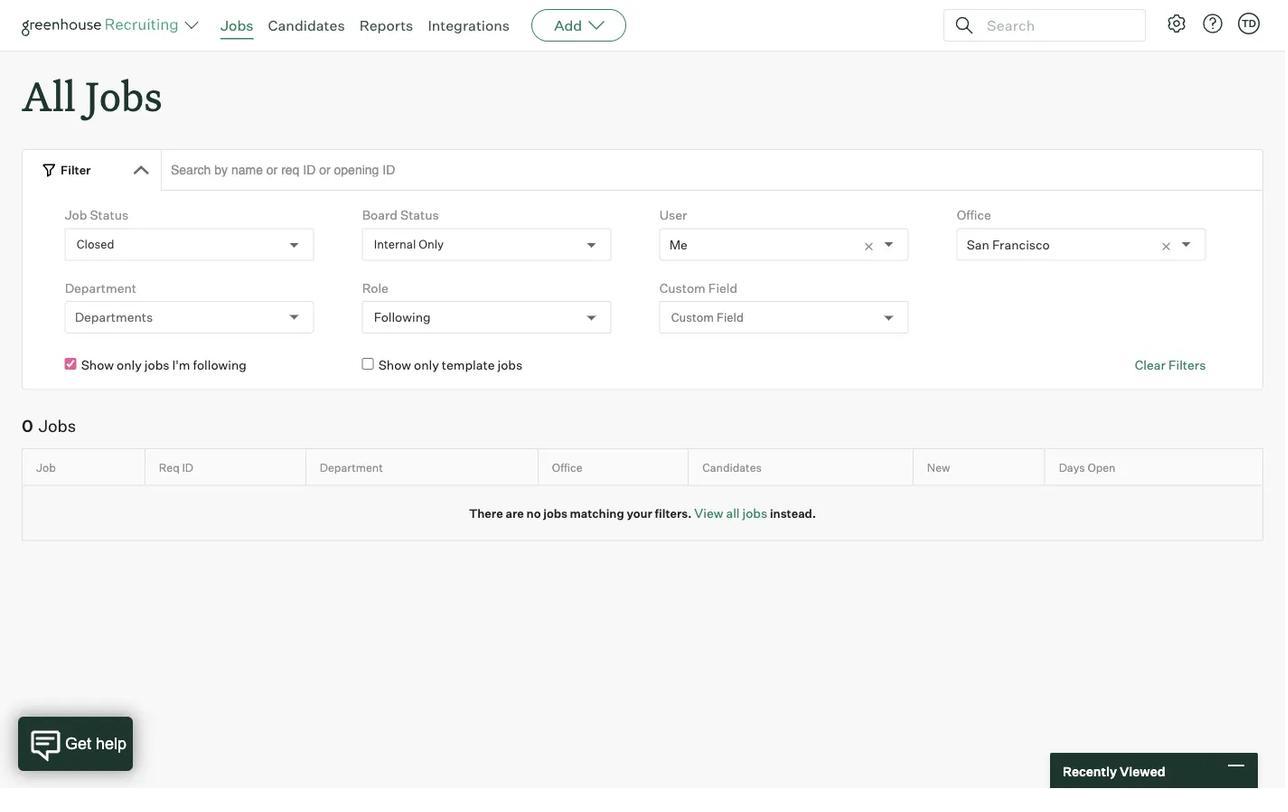 Task type: describe. For each thing, give the bounding box(es) containing it.
days
[[1059, 460, 1086, 474]]

show only template jobs
[[378, 357, 523, 373]]

0 vertical spatial field
[[709, 280, 738, 296]]

show for show only template jobs
[[378, 357, 411, 373]]

new
[[927, 460, 951, 474]]

there are no jobs matching your filters. view all jobs instead.
[[469, 505, 817, 521]]

add button
[[532, 9, 627, 42]]

clear filters
[[1135, 357, 1206, 373]]

jobs right template
[[498, 357, 523, 373]]

board status
[[362, 207, 439, 223]]

status for board status
[[401, 207, 439, 223]]

show only jobs i'm following
[[81, 357, 247, 373]]

show for show only jobs i'm following
[[81, 357, 114, 373]]

following
[[374, 310, 431, 325]]

1 horizontal spatial office
[[957, 207, 992, 223]]

board
[[362, 207, 398, 223]]

greenhouse recruiting image
[[22, 14, 184, 36]]

req id
[[159, 460, 193, 474]]

0 vertical spatial candidates
[[268, 16, 345, 34]]

filters.
[[655, 506, 692, 521]]

job for job status
[[65, 207, 87, 223]]

clear
[[1135, 357, 1166, 373]]

reports
[[360, 16, 414, 34]]

i'm
[[172, 357, 190, 373]]

me
[[670, 237, 688, 252]]

td
[[1242, 17, 1257, 29]]

only for jobs
[[117, 357, 142, 373]]

clear value element for me
[[863, 229, 885, 260]]

job for job
[[36, 460, 56, 474]]

template
[[442, 357, 495, 373]]

job status
[[65, 207, 129, 223]]

your
[[627, 506, 653, 521]]

there
[[469, 506, 503, 521]]

all
[[22, 69, 76, 122]]

jobs inside there are no jobs matching your filters. view all jobs instead.
[[544, 506, 568, 521]]

1 vertical spatial field
[[717, 310, 744, 325]]

1 vertical spatial department
[[320, 460, 383, 474]]

matching
[[570, 506, 624, 521]]

view
[[695, 505, 724, 521]]

san francisco option
[[967, 237, 1050, 252]]

2 horizontal spatial jobs
[[221, 16, 254, 34]]

following
[[193, 357, 247, 373]]

role
[[362, 280, 389, 296]]

recently viewed
[[1063, 763, 1166, 779]]

status for job status
[[90, 207, 129, 223]]

clear filters link
[[1135, 356, 1206, 374]]

clear value image
[[863, 241, 876, 253]]

0 vertical spatial custom field
[[660, 280, 738, 296]]

jobs for 0 jobs
[[39, 416, 76, 436]]

internal only
[[374, 237, 444, 252]]

1 vertical spatial custom
[[671, 310, 714, 325]]

san francisco
[[967, 237, 1050, 252]]



Task type: vqa. For each thing, say whether or not it's contained in the screenshot.
Reached Milestone
no



Task type: locate. For each thing, give the bounding box(es) containing it.
no
[[527, 506, 541, 521]]

1 show from the left
[[81, 357, 114, 373]]

all jobs
[[22, 69, 162, 122]]

jobs
[[145, 357, 170, 373], [498, 357, 523, 373], [743, 505, 768, 521], [544, 506, 568, 521]]

td button
[[1239, 13, 1260, 34]]

1 horizontal spatial department
[[320, 460, 383, 474]]

san
[[967, 237, 990, 252]]

td button
[[1235, 9, 1264, 38]]

field
[[709, 280, 738, 296], [717, 310, 744, 325]]

clear value element for san francisco
[[1160, 229, 1182, 260]]

0 vertical spatial custom
[[660, 280, 706, 296]]

1 vertical spatial custom field
[[671, 310, 744, 325]]

0 horizontal spatial clear value element
[[863, 229, 885, 260]]

recently
[[1063, 763, 1117, 779]]

filter
[[61, 162, 91, 177]]

1 status from the left
[[90, 207, 129, 223]]

office
[[957, 207, 992, 223], [552, 460, 583, 474]]

jobs right all
[[743, 505, 768, 521]]

department
[[65, 280, 137, 296], [320, 460, 383, 474]]

1 horizontal spatial only
[[414, 357, 439, 373]]

office up matching
[[552, 460, 583, 474]]

0 vertical spatial job
[[65, 207, 87, 223]]

status up internal only
[[401, 207, 439, 223]]

candidates right jobs link
[[268, 16, 345, 34]]

1 only from the left
[[117, 357, 142, 373]]

show
[[81, 357, 114, 373], [378, 357, 411, 373]]

me option
[[670, 237, 688, 252]]

jobs left candidates link
[[221, 16, 254, 34]]

jobs
[[221, 16, 254, 34], [85, 69, 162, 122], [39, 416, 76, 436]]

0 vertical spatial office
[[957, 207, 992, 223]]

2 only from the left
[[414, 357, 439, 373]]

jobs down greenhouse recruiting image
[[85, 69, 162, 122]]

0
[[22, 416, 33, 436]]

jobs right 0
[[39, 416, 76, 436]]

viewed
[[1120, 763, 1166, 779]]

0 horizontal spatial candidates
[[268, 16, 345, 34]]

2 clear value element from the left
[[1160, 229, 1182, 260]]

1 horizontal spatial job
[[65, 207, 87, 223]]

custom
[[660, 280, 706, 296], [671, 310, 714, 325]]

0 horizontal spatial job
[[36, 460, 56, 474]]

Show only jobs I'm following checkbox
[[65, 358, 77, 370]]

0 vertical spatial department
[[65, 280, 137, 296]]

2 show from the left
[[378, 357, 411, 373]]

id
[[182, 460, 193, 474]]

0 horizontal spatial department
[[65, 280, 137, 296]]

add
[[554, 16, 582, 34]]

1 horizontal spatial jobs
[[85, 69, 162, 122]]

closed
[[77, 237, 114, 252]]

0 horizontal spatial status
[[90, 207, 129, 223]]

Search text field
[[983, 12, 1129, 38]]

0 jobs
[[22, 416, 76, 436]]

open
[[1088, 460, 1116, 474]]

0 horizontal spatial show
[[81, 357, 114, 373]]

only
[[117, 357, 142, 373], [414, 357, 439, 373]]

1 horizontal spatial clear value element
[[1160, 229, 1182, 260]]

1 vertical spatial job
[[36, 460, 56, 474]]

status up closed
[[90, 207, 129, 223]]

francisco
[[993, 237, 1050, 252]]

jobs link
[[221, 16, 254, 34]]

1 clear value element from the left
[[863, 229, 885, 260]]

1 vertical spatial candidates
[[703, 460, 762, 474]]

candidates
[[268, 16, 345, 34], [703, 460, 762, 474]]

all
[[726, 505, 740, 521]]

job
[[65, 207, 87, 223], [36, 460, 56, 474]]

2 vertical spatial jobs
[[39, 416, 76, 436]]

instead.
[[770, 506, 817, 521]]

1 horizontal spatial show
[[378, 357, 411, 373]]

job down 0 jobs
[[36, 460, 56, 474]]

only
[[419, 237, 444, 252]]

clear value image
[[1160, 241, 1173, 253]]

internal
[[374, 237, 416, 252]]

only for template
[[414, 357, 439, 373]]

show right show only jobs i'm following checkbox
[[81, 357, 114, 373]]

show right show only template jobs option at the left of page
[[378, 357, 411, 373]]

view all jobs link
[[695, 505, 768, 521]]

integrations
[[428, 16, 510, 34]]

req
[[159, 460, 180, 474]]

configure image
[[1166, 13, 1188, 34]]

0 horizontal spatial office
[[552, 460, 583, 474]]

clear value element
[[863, 229, 885, 260], [1160, 229, 1182, 260]]

jobs left i'm
[[145, 357, 170, 373]]

1 horizontal spatial candidates
[[703, 460, 762, 474]]

are
[[506, 506, 524, 521]]

1 horizontal spatial status
[[401, 207, 439, 223]]

2 status from the left
[[401, 207, 439, 223]]

only down the departments
[[117, 357, 142, 373]]

1 vertical spatial jobs
[[85, 69, 162, 122]]

Search by name or req ID or opening ID text field
[[161, 149, 1264, 191]]

days open
[[1059, 460, 1116, 474]]

integrations link
[[428, 16, 510, 34]]

Show only template jobs checkbox
[[362, 358, 374, 370]]

status
[[90, 207, 129, 223], [401, 207, 439, 223]]

user
[[660, 207, 688, 223]]

filters
[[1169, 357, 1206, 373]]

candidates link
[[268, 16, 345, 34]]

jobs right no
[[544, 506, 568, 521]]

only left template
[[414, 357, 439, 373]]

jobs for all jobs
[[85, 69, 162, 122]]

departments
[[75, 309, 153, 325]]

custom field
[[660, 280, 738, 296], [671, 310, 744, 325]]

candidates up all
[[703, 460, 762, 474]]

office up san
[[957, 207, 992, 223]]

job up closed
[[65, 207, 87, 223]]

reports link
[[360, 16, 414, 34]]

0 horizontal spatial jobs
[[39, 416, 76, 436]]

0 horizontal spatial only
[[117, 357, 142, 373]]

0 vertical spatial jobs
[[221, 16, 254, 34]]

1 vertical spatial office
[[552, 460, 583, 474]]



